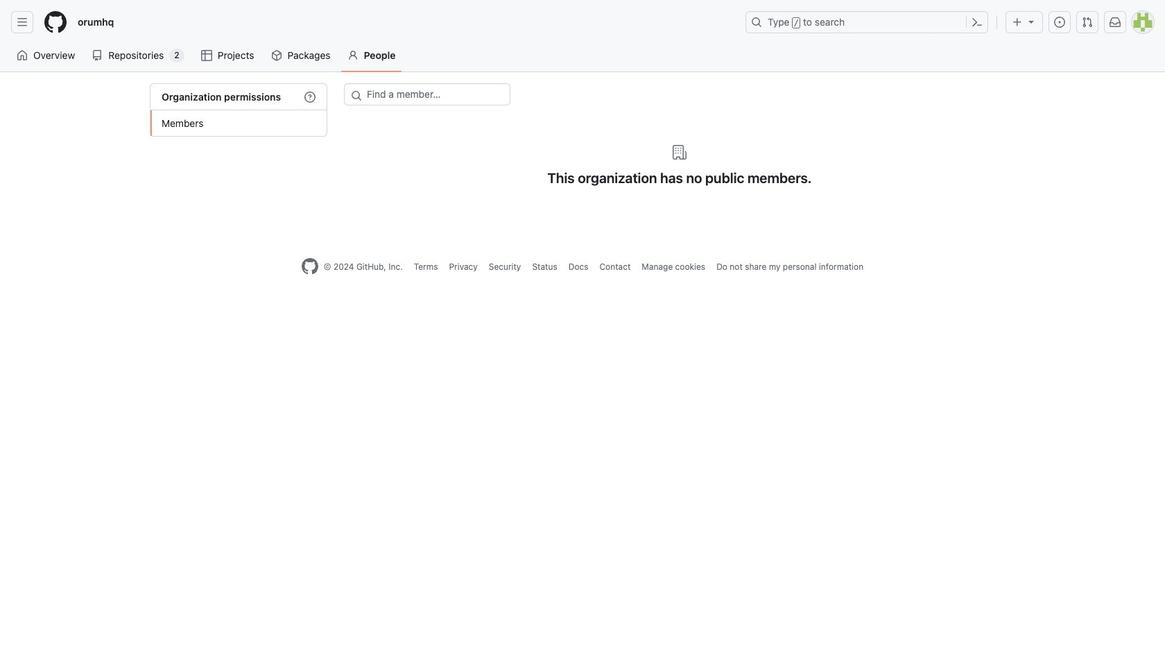 Task type: describe. For each thing, give the bounding box(es) containing it.
issue opened image
[[1055, 17, 1066, 28]]

help for user roles image
[[305, 92, 316, 103]]

command palette image
[[972, 17, 983, 28]]

table image
[[201, 50, 212, 61]]

repo image
[[92, 50, 103, 61]]

git pull request image
[[1082, 17, 1093, 28]]

triangle down image
[[1026, 16, 1037, 27]]

1 horizontal spatial homepage image
[[302, 258, 318, 275]]

plus image
[[1012, 17, 1023, 28]]



Task type: locate. For each thing, give the bounding box(es) containing it.
1 vertical spatial homepage image
[[302, 258, 318, 275]]

Find a member… text field
[[344, 83, 511, 105]]

0 horizontal spatial homepage image
[[44, 11, 67, 33]]

person image
[[347, 50, 358, 61]]

notifications image
[[1110, 17, 1121, 28]]

home image
[[17, 50, 28, 61]]

organization image
[[672, 144, 688, 161]]

package image
[[271, 50, 282, 61]]

search image
[[351, 90, 362, 101]]

homepage image
[[44, 11, 67, 33], [302, 258, 318, 275]]

0 vertical spatial homepage image
[[44, 11, 67, 33]]



Task type: vqa. For each thing, say whether or not it's contained in the screenshot.
View for View 1
no



